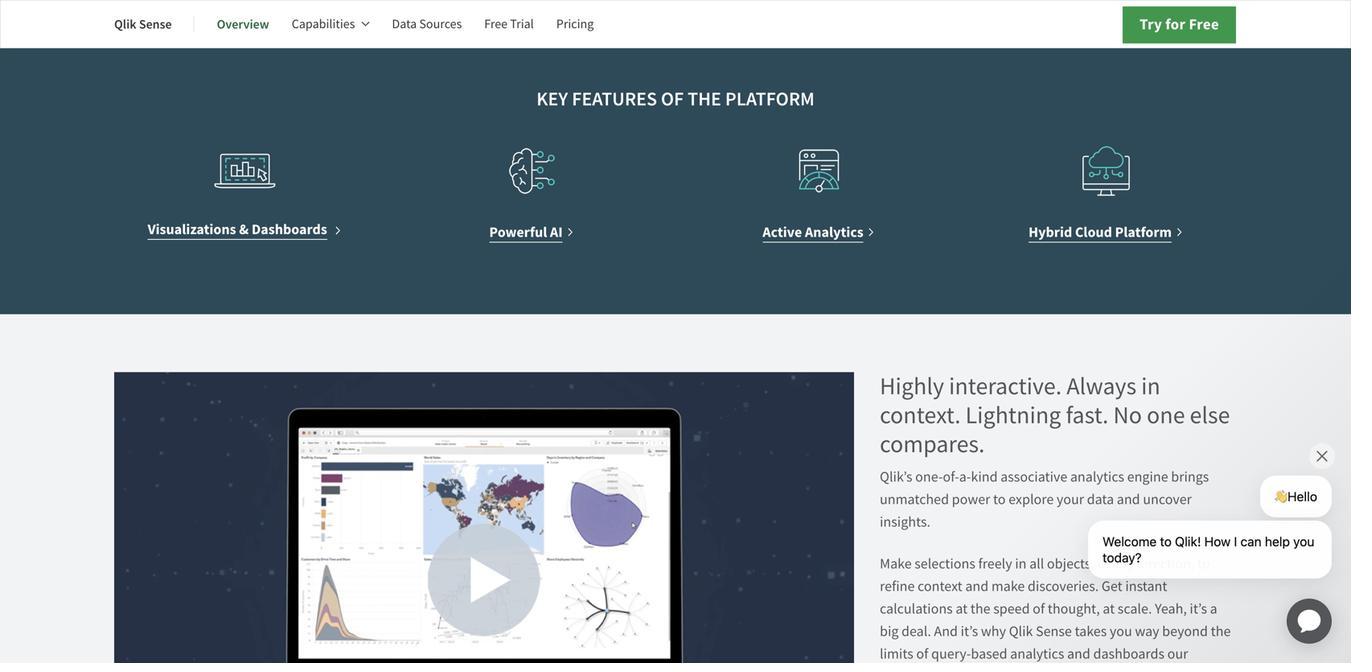 Task type: describe. For each thing, give the bounding box(es) containing it.
query-
[[932, 645, 971, 663]]

else
[[1190, 400, 1231, 431]]

data
[[1087, 490, 1115, 509]]

highly interactive. always in context. lightning fast. no one else compares.
[[880, 371, 1231, 460]]

capabilities
[[292, 16, 355, 32]]

click image to watch the qlik associative engine video. image
[[114, 372, 854, 663]]

powerful ai
[[489, 223, 563, 242]]

1 at from the left
[[956, 599, 968, 618]]

calculations
[[880, 599, 953, 618]]

why
[[982, 622, 1007, 641]]

menu bar containing qlik sense
[[114, 5, 617, 43]]

instant
[[1126, 577, 1168, 595]]

qlik's one-of-a-kind associative analytics engine brings unmatched power to explore your data and uncover insights.
[[880, 468, 1210, 531]]

brings
[[1172, 468, 1210, 486]]

all
[[1030, 554, 1045, 573]]

compares.
[[880, 429, 985, 460]]

1 vertical spatial it's
[[961, 622, 979, 641]]

key
[[537, 87, 568, 112]]

power
[[952, 490, 991, 509]]

get
[[1102, 577, 1123, 595]]

0 vertical spatial the
[[971, 599, 991, 618]]

pricing
[[557, 16, 594, 32]]

analytics inside qlik's one-of-a-kind associative analytics engine brings unmatched power to explore your data and uncover insights.
[[1071, 468, 1125, 486]]

cloud
[[1076, 223, 1113, 242]]

you
[[1110, 622, 1133, 641]]

and inside qlik's one-of-a-kind associative analytics engine brings unmatched power to explore your data and uncover insights.
[[1117, 490, 1141, 509]]

visualizations & dashboards
[[148, 220, 327, 239]]

try
[[1140, 14, 1163, 35]]

free inside free trial link
[[485, 16, 508, 32]]

dashboards
[[252, 220, 327, 239]]

sources
[[420, 16, 462, 32]]

big
[[880, 622, 899, 641]]

freely
[[979, 554, 1013, 573]]

qlik sense
[[114, 16, 172, 33]]

of
[[661, 87, 684, 112]]

lightning
[[966, 400, 1062, 431]]

ai
[[550, 223, 563, 242]]

your
[[1057, 490, 1085, 509]]

hybrid
[[1029, 223, 1073, 242]]

limits
[[880, 645, 914, 663]]

key features of the platform
[[537, 87, 815, 112]]

data sources link
[[392, 5, 462, 43]]

0 vertical spatial it's
[[1190, 599, 1208, 618]]

1 horizontal spatial the
[[1211, 622, 1231, 641]]

qlik inside the "make selections freely in all objects, in any direction, to refine context and make discoveries. get instant calculations at the speed of thought, at scale. yeah, it's a big deal. and it's why qlik sense takes you way beyond the limits of query-based analytics and dashboards"
[[1009, 622, 1033, 641]]

powerful
[[489, 223, 547, 242]]

data sources
[[392, 16, 462, 32]]

to inside qlik's one-of-a-kind associative analytics engine brings unmatched power to explore your data and uncover insights.
[[994, 490, 1006, 509]]

uncover
[[1144, 490, 1192, 509]]

speed
[[994, 599, 1030, 618]]

active analytics
[[763, 223, 864, 242]]

a-
[[960, 468, 972, 486]]

takes
[[1075, 622, 1107, 641]]

data
[[392, 16, 417, 32]]

visualizations
[[148, 220, 236, 239]]

powerful ai link
[[489, 221, 575, 243]]

free trial
[[485, 16, 534, 32]]

direction,
[[1137, 554, 1195, 573]]

1 horizontal spatial in
[[1098, 554, 1109, 573]]

selections
[[915, 554, 976, 573]]

objects,
[[1048, 554, 1095, 573]]

0 horizontal spatial of
[[917, 645, 929, 663]]

try for free
[[1140, 14, 1220, 35]]

features
[[572, 87, 657, 112]]

1 vertical spatial and
[[966, 577, 989, 595]]

qlik's
[[880, 468, 913, 486]]

one-
[[916, 468, 943, 486]]

one
[[1147, 400, 1186, 431]]

qlik inside qlik sense link
[[114, 16, 137, 33]]

explore
[[1009, 490, 1054, 509]]



Task type: locate. For each thing, give the bounding box(es) containing it.
analytics
[[1071, 468, 1125, 486], [1011, 645, 1065, 663]]

0 horizontal spatial analytics
[[1011, 645, 1065, 663]]

it's left the a
[[1190, 599, 1208, 618]]

platform
[[1116, 223, 1172, 242]]

yeah,
[[1155, 599, 1187, 618]]

of down "deal."
[[917, 645, 929, 663]]

2 vertical spatial and
[[1068, 645, 1091, 663]]

0 horizontal spatial sense
[[139, 16, 172, 33]]

any
[[1112, 554, 1134, 573]]

2 at from the left
[[1103, 599, 1115, 618]]

0 horizontal spatial to
[[994, 490, 1006, 509]]

interactive.
[[949, 371, 1062, 402]]

deal.
[[902, 622, 932, 641]]

in for always
[[1142, 371, 1161, 402]]

1 horizontal spatial to
[[1198, 554, 1211, 573]]

context.
[[880, 400, 961, 431]]

to
[[994, 490, 1006, 509], [1198, 554, 1211, 573]]

0 horizontal spatial in
[[1016, 554, 1027, 573]]

free trial link
[[485, 5, 534, 43]]

way
[[1136, 622, 1160, 641]]

menu bar
[[114, 5, 617, 43]]

0 horizontal spatial the
[[971, 599, 991, 618]]

in left any on the bottom right of page
[[1098, 554, 1109, 573]]

of
[[1033, 599, 1045, 618], [917, 645, 929, 663]]

of-
[[943, 468, 960, 486]]

0 horizontal spatial and
[[966, 577, 989, 595]]

application
[[1268, 579, 1352, 663]]

active
[[763, 223, 802, 242]]

and
[[1117, 490, 1141, 509], [966, 577, 989, 595], [1068, 645, 1091, 663]]

it's
[[1190, 599, 1208, 618], [961, 622, 979, 641]]

fast.
[[1066, 400, 1109, 431]]

of right speed on the right bottom
[[1033, 599, 1045, 618]]

sense inside the "make selections freely in all objects, in any direction, to refine context and make discoveries. get instant calculations at the speed of thought, at scale. yeah, it's a big deal. and it's why qlik sense takes you way beyond the limits of query-based analytics and dashboards"
[[1036, 622, 1072, 641]]

unmatched
[[880, 490, 950, 509]]

0 horizontal spatial free
[[485, 16, 508, 32]]

discoveries.
[[1028, 577, 1099, 595]]

and
[[934, 622, 958, 641]]

hybrid cloud platform
[[1029, 223, 1172, 242]]

analytics right based
[[1011, 645, 1065, 663]]

1 horizontal spatial sense
[[1036, 622, 1072, 641]]

refine
[[880, 577, 915, 595]]

0 horizontal spatial qlik
[[114, 16, 137, 33]]

2 horizontal spatial and
[[1117, 490, 1141, 509]]

at up and
[[956, 599, 968, 618]]

1 horizontal spatial analytics
[[1071, 468, 1125, 486]]

1 vertical spatial of
[[917, 645, 929, 663]]

for
[[1166, 14, 1186, 35]]

sense
[[139, 16, 172, 33], [1036, 622, 1072, 641]]

try for free link
[[1123, 6, 1237, 43]]

active analytics link
[[763, 221, 876, 243]]

the up the "why"
[[971, 599, 991, 618]]

qlik sense link
[[114, 5, 172, 43]]

0 vertical spatial sense
[[139, 16, 172, 33]]

always
[[1067, 371, 1137, 402]]

and down freely in the bottom right of the page
[[966, 577, 989, 595]]

trial
[[510, 16, 534, 32]]

1 horizontal spatial and
[[1068, 645, 1091, 663]]

overview
[[217, 16, 269, 33]]

to down kind
[[994, 490, 1006, 509]]

sense inside menu bar
[[139, 16, 172, 33]]

context
[[918, 577, 963, 595]]

0 vertical spatial of
[[1033, 599, 1045, 618]]

to right direction,
[[1198, 554, 1211, 573]]

free right "for"
[[1189, 14, 1220, 35]]

free
[[1189, 14, 1220, 35], [485, 16, 508, 32]]

and down takes
[[1068, 645, 1091, 663]]

and right 'data'
[[1117, 490, 1141, 509]]

at down get
[[1103, 599, 1115, 618]]

the
[[971, 599, 991, 618], [1211, 622, 1231, 641]]

1 vertical spatial to
[[1198, 554, 1211, 573]]

to inside the "make selections freely in all objects, in any direction, to refine context and make discoveries. get instant calculations at the speed of thought, at scale. yeah, it's a big deal. and it's why qlik sense takes you way beyond the limits of query-based analytics and dashboards"
[[1198, 554, 1211, 573]]

hybrid cloud platform link
[[1029, 221, 1184, 243]]

in left all
[[1016, 554, 1027, 573]]

visualizations & dashboards link
[[148, 217, 342, 240]]

make
[[880, 554, 912, 573]]

1 vertical spatial qlik
[[1009, 622, 1033, 641]]

0 vertical spatial and
[[1117, 490, 1141, 509]]

kind
[[972, 468, 998, 486]]

capabilities link
[[292, 5, 370, 43]]

make selections freely in all objects, in any direction, to refine context and make discoveries. get instant calculations at the speed of thought, at scale. yeah, it's a big deal. and it's why qlik sense takes you way beyond the limits of query-based analytics and dashboards
[[880, 554, 1231, 663]]

1 vertical spatial sense
[[1036, 622, 1072, 641]]

2 horizontal spatial in
[[1142, 371, 1161, 402]]

in inside highly interactive. always in context. lightning fast. no one else compares.
[[1142, 371, 1161, 402]]

thought,
[[1048, 599, 1100, 618]]

beyond
[[1163, 622, 1209, 641]]

pricing link
[[557, 5, 594, 43]]

highly
[[880, 371, 945, 402]]

it's right and
[[961, 622, 979, 641]]

free inside try for free link
[[1189, 14, 1220, 35]]

1 vertical spatial analytics
[[1011, 645, 1065, 663]]

&
[[239, 220, 249, 239]]

0 vertical spatial qlik
[[114, 16, 137, 33]]

analytics inside the "make selections freely in all objects, in any direction, to refine context and make discoveries. get instant calculations at the speed of thought, at scale. yeah, it's a big deal. and it's why qlik sense takes you way beyond the limits of query-based analytics and dashboards"
[[1011, 645, 1065, 663]]

free left trial
[[485, 16, 508, 32]]

engine
[[1128, 468, 1169, 486]]

in right always
[[1142, 371, 1161, 402]]

analytics up 'data'
[[1071, 468, 1125, 486]]

the
[[688, 87, 722, 112]]

platform
[[726, 87, 815, 112]]

based
[[971, 645, 1008, 663]]

0 horizontal spatial at
[[956, 599, 968, 618]]

1 horizontal spatial free
[[1189, 14, 1220, 35]]

0 horizontal spatial it's
[[961, 622, 979, 641]]

a
[[1211, 599, 1218, 618]]

1 horizontal spatial it's
[[1190, 599, 1208, 618]]

1 vertical spatial the
[[1211, 622, 1231, 641]]

0 vertical spatial to
[[994, 490, 1006, 509]]

0 vertical spatial analytics
[[1071, 468, 1125, 486]]

associative
[[1001, 468, 1068, 486]]

the down the a
[[1211, 622, 1231, 641]]

no
[[1114, 400, 1143, 431]]

at
[[956, 599, 968, 618], [1103, 599, 1115, 618]]

1 horizontal spatial of
[[1033, 599, 1045, 618]]

make
[[992, 577, 1025, 595]]

1 horizontal spatial qlik
[[1009, 622, 1033, 641]]

1 horizontal spatial at
[[1103, 599, 1115, 618]]

analytics
[[805, 223, 864, 242]]

in for freely
[[1016, 554, 1027, 573]]

insights.
[[880, 513, 931, 531]]

scale.
[[1118, 599, 1153, 618]]



Task type: vqa. For each thing, say whether or not it's contained in the screenshot.
"all"
yes



